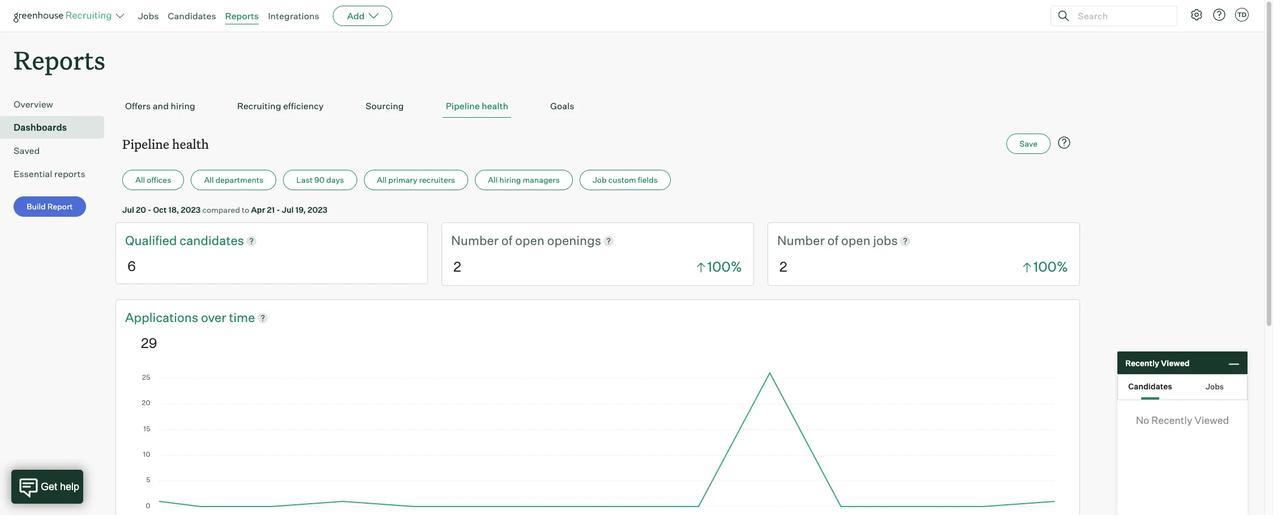 Task type: locate. For each thing, give the bounding box(es) containing it.
0 vertical spatial health
[[482, 100, 509, 112]]

number of open
[[451, 233, 547, 248], [778, 233, 874, 248]]

1 vertical spatial pipeline health
[[122, 135, 209, 152]]

candidates down 'recently viewed'
[[1129, 381, 1173, 391]]

1 horizontal spatial jul
[[282, 205, 294, 215]]

hiring right and
[[171, 100, 195, 112]]

pipeline
[[446, 100, 480, 112], [122, 135, 169, 152]]

viewed
[[1162, 358, 1190, 368], [1195, 414, 1230, 426]]

1 vertical spatial viewed
[[1195, 414, 1230, 426]]

1 horizontal spatial 100%
[[1034, 259, 1069, 276]]

pipeline health inside button
[[446, 100, 509, 112]]

jul
[[122, 205, 134, 215], [282, 205, 294, 215]]

all left managers
[[488, 175, 498, 185]]

1 vertical spatial health
[[172, 135, 209, 152]]

health inside button
[[482, 100, 509, 112]]

2 open from the left
[[842, 233, 871, 248]]

all inside button
[[488, 175, 498, 185]]

1 vertical spatial recently
[[1152, 414, 1193, 426]]

0 horizontal spatial 2023
[[181, 205, 201, 215]]

1 vertical spatial jobs
[[1206, 381, 1224, 391]]

candidates inside tab list
[[1129, 381, 1173, 391]]

jul left 20
[[122, 205, 134, 215]]

0 horizontal spatial of
[[502, 233, 513, 248]]

0 horizontal spatial jul
[[122, 205, 134, 215]]

all for all hiring managers
[[488, 175, 498, 185]]

candidates
[[180, 233, 244, 248]]

pipeline health
[[446, 100, 509, 112], [122, 135, 209, 152]]

build
[[27, 202, 46, 211]]

2 number of open from the left
[[778, 233, 874, 248]]

2 2 from the left
[[780, 259, 788, 276]]

applications over
[[125, 310, 229, 325]]

4 all from the left
[[488, 175, 498, 185]]

-
[[148, 205, 151, 215], [277, 205, 280, 215]]

greenhouse recruiting image
[[14, 9, 116, 23]]

0 vertical spatial jobs
[[138, 10, 159, 22]]

0 horizontal spatial pipeline
[[122, 135, 169, 152]]

0 horizontal spatial 2
[[454, 259, 461, 276]]

1 2 from the left
[[454, 259, 461, 276]]

jobs
[[138, 10, 159, 22], [1206, 381, 1224, 391]]

1 horizontal spatial of
[[828, 233, 839, 248]]

td
[[1238, 11, 1247, 19]]

applications link
[[125, 309, 201, 327]]

candidates right jobs link
[[168, 10, 216, 22]]

1 horizontal spatial candidates
[[1129, 381, 1173, 391]]

jobs
[[874, 233, 898, 248]]

0 vertical spatial hiring
[[171, 100, 195, 112]]

0 horizontal spatial 100%
[[708, 259, 742, 276]]

1 horizontal spatial hiring
[[500, 175, 521, 185]]

1 vertical spatial pipeline
[[122, 135, 169, 152]]

open left jobs
[[842, 233, 871, 248]]

reports
[[225, 10, 259, 22], [14, 43, 105, 76]]

1 100% from the left
[[708, 259, 742, 276]]

1 horizontal spatial number
[[778, 233, 825, 248]]

last 90 days
[[296, 175, 344, 185]]

tab list
[[122, 95, 1074, 118], [1119, 375, 1248, 400]]

reports down greenhouse recruiting image
[[14, 43, 105, 76]]

1 vertical spatial hiring
[[500, 175, 521, 185]]

all left primary
[[377, 175, 387, 185]]

1 horizontal spatial open
[[842, 233, 871, 248]]

sourcing
[[366, 100, 404, 112]]

time link
[[229, 309, 255, 327]]

efficiency
[[283, 100, 324, 112]]

health
[[482, 100, 509, 112], [172, 135, 209, 152]]

tab list containing offers and hiring
[[122, 95, 1074, 118]]

all hiring managers button
[[475, 170, 573, 190]]

0 vertical spatial tab list
[[122, 95, 1074, 118]]

1 horizontal spatial -
[[277, 205, 280, 215]]

2 all from the left
[[204, 175, 214, 185]]

0 horizontal spatial number
[[451, 233, 499, 248]]

all
[[135, 175, 145, 185], [204, 175, 214, 185], [377, 175, 387, 185], [488, 175, 498, 185]]

open
[[515, 233, 545, 248], [842, 233, 871, 248]]

essential
[[14, 168, 52, 180]]

sourcing button
[[363, 95, 407, 118]]

job
[[593, 175, 607, 185]]

goals
[[550, 100, 575, 112]]

0 horizontal spatial number of open
[[451, 233, 547, 248]]

1 number from the left
[[451, 233, 499, 248]]

Search text field
[[1075, 8, 1167, 24]]

all left departments
[[204, 175, 214, 185]]

1 horizontal spatial 2023
[[308, 205, 328, 215]]

recently
[[1126, 358, 1160, 368], [1152, 414, 1193, 426]]

1 open from the left
[[515, 233, 545, 248]]

2023 right 19,
[[308, 205, 328, 215]]

reports right candidates link at the top of the page
[[225, 10, 259, 22]]

21
[[267, 205, 275, 215]]

1 horizontal spatial health
[[482, 100, 509, 112]]

1 all from the left
[[135, 175, 145, 185]]

0 horizontal spatial -
[[148, 205, 151, 215]]

2 100% from the left
[[1034, 259, 1069, 276]]

all for all primary recruiters
[[377, 175, 387, 185]]

- right 21 on the left top of the page
[[277, 205, 280, 215]]

hiring
[[171, 100, 195, 112], [500, 175, 521, 185]]

open left openings
[[515, 233, 545, 248]]

1 horizontal spatial 2
[[780, 259, 788, 276]]

0 vertical spatial pipeline
[[446, 100, 480, 112]]

0 horizontal spatial hiring
[[171, 100, 195, 112]]

100%
[[708, 259, 742, 276], [1034, 259, 1069, 276]]

- right 20
[[148, 205, 151, 215]]

hiring left managers
[[500, 175, 521, 185]]

offers and hiring button
[[122, 95, 198, 118]]

0 vertical spatial viewed
[[1162, 358, 1190, 368]]

0 horizontal spatial reports
[[14, 43, 105, 76]]

recruiting efficiency button
[[234, 95, 327, 118]]

pipeline inside button
[[446, 100, 480, 112]]

3 all from the left
[[377, 175, 387, 185]]

2 for openings
[[454, 259, 461, 276]]

applications
[[125, 310, 198, 325]]

100% for openings
[[708, 259, 742, 276]]

number of open for jobs
[[778, 233, 874, 248]]

0 vertical spatial recently
[[1126, 358, 1160, 368]]

1 horizontal spatial pipeline
[[446, 100, 480, 112]]

0 vertical spatial pipeline health
[[446, 100, 509, 112]]

1 vertical spatial tab list
[[1119, 375, 1248, 400]]

1 number of open from the left
[[451, 233, 547, 248]]

1 jul from the left
[[122, 205, 134, 215]]

oct
[[153, 205, 167, 215]]

all primary recruiters
[[377, 175, 455, 185]]

all for all offices
[[135, 175, 145, 185]]

1 horizontal spatial reports
[[225, 10, 259, 22]]

number
[[451, 233, 499, 248], [778, 233, 825, 248]]

all primary recruiters button
[[364, 170, 468, 190]]

1 2023 from the left
[[181, 205, 201, 215]]

jul left 19,
[[282, 205, 294, 215]]

2 number from the left
[[778, 233, 825, 248]]

0 horizontal spatial candidates
[[168, 10, 216, 22]]

1 horizontal spatial number of open
[[778, 233, 874, 248]]

90
[[315, 175, 325, 185]]

number for jobs
[[778, 233, 825, 248]]

all inside "button"
[[377, 175, 387, 185]]

all left offices
[[135, 175, 145, 185]]

all departments
[[204, 175, 264, 185]]

qualified
[[125, 233, 180, 248]]

1 - from the left
[[148, 205, 151, 215]]

job custom fields button
[[580, 170, 671, 190]]

recruiters
[[419, 175, 455, 185]]

essential reports link
[[14, 167, 100, 181]]

dashboards
[[14, 122, 67, 133]]

2023 right the 18,
[[181, 205, 201, 215]]

1 horizontal spatial jobs
[[1206, 381, 1224, 391]]

no recently viewed
[[1136, 414, 1230, 426]]

of for jobs
[[828, 233, 839, 248]]

save button
[[1007, 134, 1051, 154]]

of
[[502, 233, 513, 248], [828, 233, 839, 248]]

1 horizontal spatial tab list
[[1119, 375, 1248, 400]]

2 2023 from the left
[[308, 205, 328, 215]]

to
[[242, 205, 249, 215]]

td button
[[1236, 8, 1249, 22]]

100% for jobs
[[1034, 259, 1069, 276]]

1 vertical spatial candidates
[[1129, 381, 1173, 391]]

19,
[[295, 205, 306, 215]]

hiring inside offers and hiring button
[[171, 100, 195, 112]]

candidates
[[168, 10, 216, 22], [1129, 381, 1173, 391]]

0 horizontal spatial tab list
[[122, 95, 1074, 118]]

jobs up no recently viewed
[[1206, 381, 1224, 391]]

essential reports
[[14, 168, 85, 180]]

jobs inside tab list
[[1206, 381, 1224, 391]]

1 vertical spatial reports
[[14, 43, 105, 76]]

hiring inside all hiring managers button
[[500, 175, 521, 185]]

2
[[454, 259, 461, 276], [780, 259, 788, 276]]

0 vertical spatial reports
[[225, 10, 259, 22]]

0 horizontal spatial open
[[515, 233, 545, 248]]

1 of from the left
[[502, 233, 513, 248]]

jobs left candidates link at the top of the page
[[138, 10, 159, 22]]

1 horizontal spatial pipeline health
[[446, 100, 509, 112]]

20
[[136, 205, 146, 215]]

over link
[[201, 309, 229, 327]]

2 of from the left
[[828, 233, 839, 248]]

offers and hiring
[[125, 100, 195, 112]]

0 horizontal spatial viewed
[[1162, 358, 1190, 368]]



Task type: vqa. For each thing, say whether or not it's contained in the screenshot.
an in The Starred Is An Automated Feedback Solution That Plugs Right Into Your Greenhouse Pipeline. You'Re In Complete Control Over When And How You Survey Your Candidates, Recruiters, And Hiring Managers. Our Integration Runs In The Background, So Your Recruiters Can Get Back To Their Usual Work With No Extra Admin Needed. The Starred Dashboards Let You Segment The Data On All Business Levels, Such As Per Recruiter, Department, Country, Job Role, Demographics, Etc. Our Algorithm Then Measures What Has The Biggest Impact, So We Can Help You Prioritize Your Next Steps To Make Better Data- Driven Decisions.
no



Task type: describe. For each thing, give the bounding box(es) containing it.
candidates link
[[180, 232, 244, 250]]

overview
[[14, 99, 53, 110]]

pipeline health button
[[443, 95, 511, 118]]

report
[[47, 202, 73, 211]]

all hiring managers
[[488, 175, 560, 185]]

open for jobs
[[842, 233, 871, 248]]

and
[[153, 100, 169, 112]]

build report
[[27, 202, 73, 211]]

fields
[[638, 175, 658, 185]]

all for all departments
[[204, 175, 214, 185]]

dashboards link
[[14, 121, 100, 134]]

2 jul from the left
[[282, 205, 294, 215]]

integrations link
[[268, 10, 319, 22]]

recently viewed
[[1126, 358, 1190, 368]]

29
[[141, 335, 157, 352]]

0 horizontal spatial pipeline health
[[122, 135, 209, 152]]

of for openings
[[502, 233, 513, 248]]

number of open for openings
[[451, 233, 547, 248]]

td button
[[1233, 6, 1252, 24]]

xychart image
[[141, 370, 1055, 515]]

add button
[[333, 6, 393, 26]]

tab list containing candidates
[[1119, 375, 1248, 400]]

last
[[296, 175, 313, 185]]

2 for jobs
[[780, 259, 788, 276]]

days
[[327, 175, 344, 185]]

jobs link
[[138, 10, 159, 22]]

open for openings
[[515, 233, 545, 248]]

qualified link
[[125, 232, 180, 250]]

reports link
[[225, 10, 259, 22]]

managers
[[523, 175, 560, 185]]

offices
[[147, 175, 171, 185]]

job custom fields
[[593, 175, 658, 185]]

1 horizontal spatial viewed
[[1195, 414, 1230, 426]]

primary
[[389, 175, 418, 185]]

openings
[[547, 233, 601, 248]]

all offices button
[[122, 170, 184, 190]]

over
[[201, 310, 226, 325]]

build report button
[[14, 197, 86, 217]]

number for openings
[[451, 233, 499, 248]]

no
[[1136, 414, 1150, 426]]

faq image
[[1058, 136, 1072, 150]]

compared
[[202, 205, 240, 215]]

jul 20 - oct 18, 2023 compared to apr 21 - jul 19, 2023
[[122, 205, 328, 215]]

6
[[127, 258, 136, 275]]

offers
[[125, 100, 151, 112]]

0 horizontal spatial health
[[172, 135, 209, 152]]

apr
[[251, 205, 265, 215]]

reports
[[54, 168, 85, 180]]

departments
[[216, 175, 264, 185]]

all offices
[[135, 175, 171, 185]]

recruiting efficiency
[[237, 100, 324, 112]]

2 - from the left
[[277, 205, 280, 215]]

configure image
[[1190, 8, 1204, 22]]

candidates link
[[168, 10, 216, 22]]

saved link
[[14, 144, 100, 158]]

0 horizontal spatial jobs
[[138, 10, 159, 22]]

last 90 days button
[[283, 170, 357, 190]]

saved
[[14, 145, 40, 156]]

goals button
[[548, 95, 577, 118]]

custom
[[609, 175, 636, 185]]

recruiting
[[237, 100, 281, 112]]

add
[[347, 10, 365, 22]]

time
[[229, 310, 255, 325]]

all departments button
[[191, 170, 277, 190]]

integrations
[[268, 10, 319, 22]]

18,
[[168, 205, 179, 215]]

0 vertical spatial candidates
[[168, 10, 216, 22]]

save
[[1020, 139, 1038, 148]]

overview link
[[14, 98, 100, 111]]



